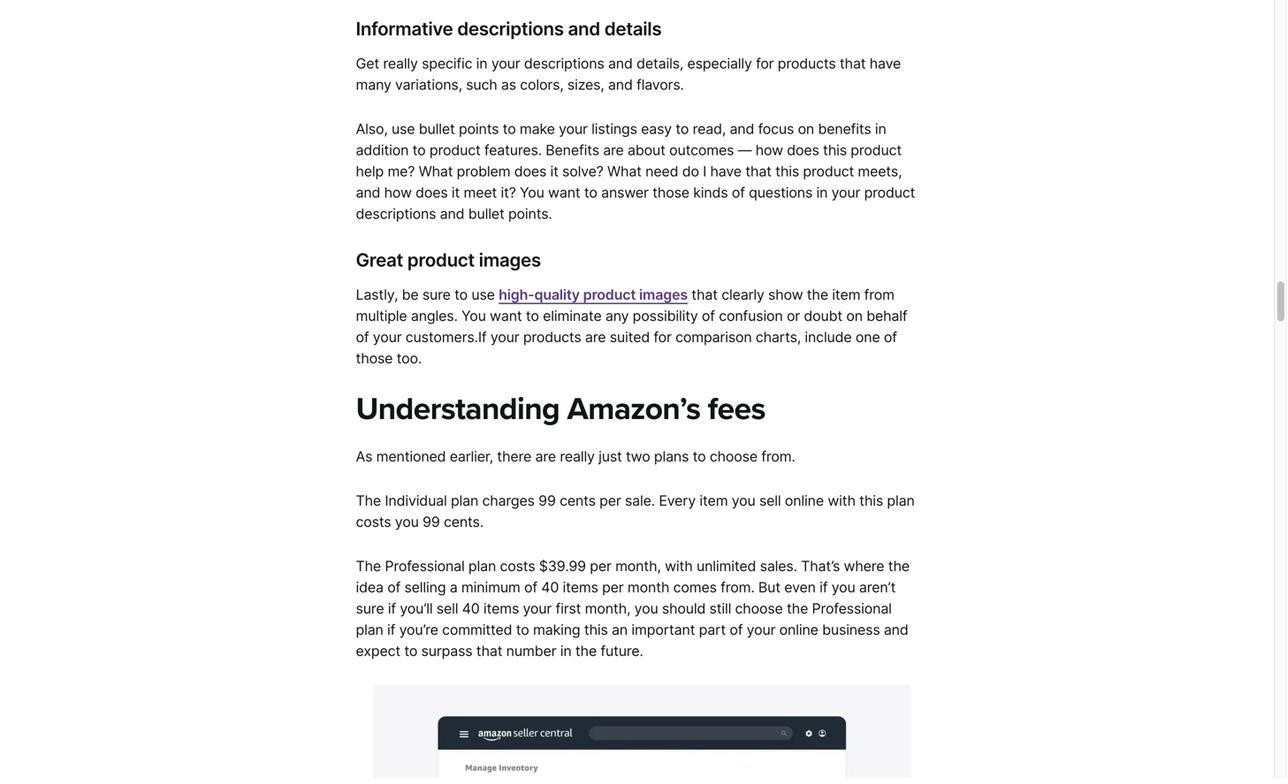 Task type: locate. For each thing, give the bounding box(es) containing it.
even
[[785, 579, 816, 596]]

product down points
[[430, 142, 481, 159]]

0 horizontal spatial costs
[[356, 513, 391, 531]]

get really specific in your descriptions and details, especially for products that have many variations, such as colors, sizes, and flavors.
[[356, 55, 901, 93]]

are down the any
[[585, 329, 606, 346]]

does down the features.
[[514, 163, 547, 180]]

$39.99
[[539, 558, 586, 575]]

0 vertical spatial the
[[356, 492, 381, 509]]

per left month
[[602, 579, 624, 596]]

those down need at the top right
[[653, 184, 690, 201]]

0 horizontal spatial want
[[490, 307, 522, 325]]

from. down unlimited
[[721, 579, 755, 596]]

in inside get really specific in your descriptions and details, especially for products that have many variations, such as colors, sizes, and flavors.
[[476, 55, 488, 72]]

have inside also, use bullet points to make your listings easy to read, and focus on benefits in addition to product features. benefits are about outcomes — how does this product help me? what problem does it solve? what need do i have that this product meets, and how does it meet it? you want to answer those kinds of questions in your product descriptions and bullet points.
[[711, 163, 742, 180]]

choose down but
[[735, 600, 783, 617]]

plan
[[451, 492, 479, 509], [887, 492, 915, 509], [469, 558, 496, 575], [356, 621, 384, 638]]

per right $39.99 in the left bottom of the page
[[590, 558, 612, 575]]

online up 'that's'
[[785, 492, 824, 509]]

0 vertical spatial sell
[[760, 492, 781, 509]]

month, up month
[[616, 558, 661, 575]]

have up benefits
[[870, 55, 901, 72]]

2 vertical spatial are
[[536, 448, 556, 465]]

month
[[628, 579, 670, 596]]

0 vertical spatial if
[[820, 579, 828, 596]]

1 vertical spatial images
[[639, 286, 688, 304]]

0 horizontal spatial does
[[416, 184, 448, 201]]

item
[[833, 286, 861, 304], [700, 492, 728, 509]]

to up angles.
[[455, 286, 468, 304]]

0 vertical spatial on
[[798, 120, 815, 138]]

1 horizontal spatial images
[[639, 286, 688, 304]]

and up —
[[730, 120, 755, 138]]

per inside the individual plan charges 99 cents per sale. every item you sell online with this plan costs you 99 cents.
[[600, 492, 621, 509]]

images up high-
[[479, 249, 541, 271]]

1 vertical spatial how
[[384, 184, 412, 201]]

descriptions inside also, use bullet points to make your listings easy to read, and focus on benefits in addition to product features. benefits are about outcomes — how does this product help me? what problem does it solve? what need do i have that this product meets, and how does it meet it? you want to answer those kinds of questions in your product descriptions and bullet points.
[[356, 205, 436, 223]]

0 horizontal spatial for
[[654, 329, 672, 346]]

are down listings
[[603, 142, 624, 159]]

online down even
[[780, 621, 819, 638]]

doubt
[[804, 307, 843, 325]]

0 horizontal spatial bullet
[[419, 120, 455, 138]]

the down as
[[356, 492, 381, 509]]

use up addition on the left of the page
[[392, 120, 415, 138]]

sure
[[423, 286, 451, 304], [356, 600, 384, 617]]

those
[[653, 184, 690, 201], [356, 350, 393, 367]]

you down month
[[635, 600, 659, 617]]

1 vertical spatial costs
[[500, 558, 535, 575]]

0 horizontal spatial you
[[462, 307, 486, 325]]

it left meet
[[452, 184, 460, 201]]

really inside get really specific in your descriptions and details, especially for products that have many variations, such as colors, sizes, and flavors.
[[383, 55, 418, 72]]

1 vertical spatial on
[[847, 307, 863, 325]]

1 horizontal spatial does
[[514, 163, 547, 180]]

0 vertical spatial products
[[778, 55, 836, 72]]

on right focus
[[798, 120, 815, 138]]

descriptions up as in the left of the page
[[457, 18, 564, 40]]

your inside get really specific in your descriptions and details, especially for products that have many variations, such as colors, sizes, and flavors.
[[492, 55, 520, 72]]

in up "such" on the left
[[476, 55, 488, 72]]

0 vertical spatial those
[[653, 184, 690, 201]]

it
[[551, 163, 559, 180], [452, 184, 460, 201]]

those inside also, use bullet points to make your listings easy to read, and focus on benefits in addition to product features. benefits are about outcomes — how does this product help me? what problem does it solve? what need do i have that this product meets, and how does it meet it? you want to answer those kinds of questions in your product descriptions and bullet points.
[[653, 184, 690, 201]]

the up doubt
[[807, 286, 829, 304]]

sell
[[760, 492, 781, 509], [437, 600, 458, 617]]

earlier,
[[450, 448, 494, 465]]

1 horizontal spatial for
[[756, 55, 774, 72]]

you up points. on the top left of the page
[[520, 184, 545, 201]]

that left clearly
[[692, 286, 718, 304]]

should
[[662, 600, 706, 617]]

you inside that clearly show the item from multiple angles. you want to eliminate any possibility of confusion or doubt on behalf of your customers.if your products are suited for comparison charts, include one of those too.
[[462, 307, 486, 325]]

the inside the 'the professional plan costs $39.99 per month, with unlimited sales. that's where the idea of selling a minimum of 40 items per month comes from. but even if you aren't sure if you'll sell 40 items your first month, you should still choose the professional plan if you're committed to making this an important part of your online business and expect to surpass that number in the future.'
[[356, 558, 381, 575]]

1 vertical spatial items
[[484, 600, 519, 617]]

and right sizes,
[[608, 76, 633, 93]]

this up where at the bottom right of page
[[860, 492, 884, 509]]

40 up committed
[[462, 600, 480, 617]]

want down high-
[[490, 307, 522, 325]]

0 vertical spatial with
[[828, 492, 856, 509]]

1 horizontal spatial products
[[778, 55, 836, 72]]

use inside also, use bullet points to make your listings easy to read, and focus on benefits in addition to product features. benefits are about outcomes — how does this product help me? what problem does it solve? what need do i have that this product meets, and how does it meet it? you want to answer those kinds of questions in your product descriptions and bullet points.
[[392, 120, 415, 138]]

0 vertical spatial 40
[[542, 579, 559, 596]]

2 the from the top
[[356, 558, 381, 575]]

costs up minimum
[[500, 558, 535, 575]]

0 vertical spatial for
[[756, 55, 774, 72]]

use left high-
[[472, 286, 495, 304]]

benefits
[[546, 142, 600, 159]]

0 vertical spatial item
[[833, 286, 861, 304]]

per left sale.
[[600, 492, 621, 509]]

0 horizontal spatial those
[[356, 350, 393, 367]]

items down minimum
[[484, 600, 519, 617]]

really
[[383, 55, 418, 72], [560, 448, 595, 465]]

flavors.
[[637, 76, 684, 93]]

you up customers.if
[[462, 307, 486, 325]]

images up possibility
[[639, 286, 688, 304]]

1 horizontal spatial sell
[[760, 492, 781, 509]]

the left future.
[[576, 642, 597, 660]]

amazon seller central graphic image
[[356, 685, 918, 778]]

99 left cents
[[539, 492, 556, 509]]

want down the solve?
[[548, 184, 581, 201]]

the
[[356, 492, 381, 509], [356, 558, 381, 575]]

0 vertical spatial costs
[[356, 513, 391, 531]]

1 vertical spatial 99
[[423, 513, 440, 531]]

bullet down meet
[[469, 205, 505, 223]]

help
[[356, 163, 384, 180]]

0 vertical spatial have
[[870, 55, 901, 72]]

0 vertical spatial are
[[603, 142, 624, 159]]

benefits
[[819, 120, 872, 138]]

that
[[840, 55, 866, 72], [746, 163, 772, 180], [692, 286, 718, 304], [476, 642, 503, 660]]

outcomes
[[670, 142, 734, 159]]

comes
[[674, 579, 717, 596]]

1 horizontal spatial how
[[756, 142, 784, 159]]

from. inside the 'the professional plan costs $39.99 per month, with unlimited sales. that's where the idea of selling a minimum of 40 items per month comes from. but even if you aren't sure if you'll sell 40 items your first month, you should still choose the professional plan if you're committed to making this an important part of your online business and expect to surpass that number in the future.'
[[721, 579, 755, 596]]

0 vertical spatial sure
[[423, 286, 451, 304]]

expect
[[356, 642, 401, 660]]

professional
[[385, 558, 465, 575], [812, 600, 892, 617]]

the
[[807, 286, 829, 304], [889, 558, 910, 575], [787, 600, 809, 617], [576, 642, 597, 660]]

products up focus
[[778, 55, 836, 72]]

in
[[476, 55, 488, 72], [875, 120, 887, 138], [817, 184, 828, 201], [560, 642, 572, 660]]

there
[[497, 448, 532, 465]]

want inside that clearly show the item from multiple angles. you want to eliminate any possibility of confusion or doubt on behalf of your customers.if your products are suited for comparison charts, include one of those too.
[[490, 307, 522, 325]]

month, up an
[[585, 600, 631, 617]]

listings
[[592, 120, 637, 138]]

0 horizontal spatial what
[[419, 163, 453, 180]]

it down benefits
[[551, 163, 559, 180]]

on inside that clearly show the item from multiple angles. you want to eliminate any possibility of confusion or doubt on behalf of your customers.if your products are suited for comparison charts, include one of those too.
[[847, 307, 863, 325]]

product down benefits
[[803, 163, 854, 180]]

0 horizontal spatial products
[[523, 329, 582, 346]]

0 vertical spatial descriptions
[[457, 18, 564, 40]]

1 vertical spatial for
[[654, 329, 672, 346]]

1 vertical spatial if
[[388, 600, 396, 617]]

0 vertical spatial professional
[[385, 558, 465, 575]]

1 horizontal spatial item
[[833, 286, 861, 304]]

0 horizontal spatial really
[[383, 55, 418, 72]]

0 horizontal spatial with
[[665, 558, 693, 575]]

0 vertical spatial you
[[520, 184, 545, 201]]

that up benefits
[[840, 55, 866, 72]]

2 horizontal spatial does
[[787, 142, 820, 159]]

your up as in the left of the page
[[492, 55, 520, 72]]

and
[[568, 18, 600, 40], [608, 55, 633, 72], [608, 76, 633, 93], [730, 120, 755, 138], [356, 184, 381, 201], [440, 205, 465, 223], [884, 621, 909, 638]]

that inside the 'the professional plan costs $39.99 per month, with unlimited sales. that's where the idea of selling a minimum of 40 items per month comes from. but even if you aren't sure if you'll sell 40 items your first month, you should still choose the professional plan if you're committed to making this an important part of your online business and expect to surpass that number in the future.'
[[476, 642, 503, 660]]

descriptions down me?
[[356, 205, 436, 223]]

with inside the 'the professional plan costs $39.99 per month, with unlimited sales. that's where the idea of selling a minimum of 40 items per month comes from. but even if you aren't sure if you'll sell 40 items your first month, you should still choose the professional plan if you're committed to making this an important part of your online business and expect to surpass that number in the future.'
[[665, 558, 693, 575]]

for right especially
[[756, 55, 774, 72]]

1 vertical spatial 40
[[462, 600, 480, 617]]

1 vertical spatial online
[[780, 621, 819, 638]]

costs inside the 'the professional plan costs $39.99 per month, with unlimited sales. that's where the idea of selling a minimum of 40 items per month comes from. but even if you aren't sure if you'll sell 40 items your first month, you should still choose the professional plan if you're committed to making this an important part of your online business and expect to surpass that number in the future.'
[[500, 558, 535, 575]]

and down details
[[608, 55, 633, 72]]

1 vertical spatial products
[[523, 329, 582, 346]]

1 the from the top
[[356, 492, 381, 509]]

0 horizontal spatial on
[[798, 120, 815, 138]]

really left just
[[560, 448, 595, 465]]

items
[[563, 579, 599, 596], [484, 600, 519, 617]]

what
[[419, 163, 453, 180], [608, 163, 642, 180]]

in right questions
[[817, 184, 828, 201]]

if up expect
[[387, 621, 396, 638]]

variations,
[[395, 76, 462, 93]]

40 down $39.99 in the left bottom of the page
[[542, 579, 559, 596]]

kinds
[[694, 184, 728, 201]]

great
[[356, 249, 403, 271]]

you inside also, use bullet points to make your listings easy to read, and focus on benefits in addition to product features. benefits are about outcomes — how does this product help me? what problem does it solve? what need do i have that this product meets, and how does it meet it? you want to answer those kinds of questions in your product descriptions and bullet points.
[[520, 184, 545, 201]]

if left you'll
[[388, 600, 396, 617]]

0 horizontal spatial sure
[[356, 600, 384, 617]]

40
[[542, 579, 559, 596], [462, 600, 480, 617]]

online inside the individual plan charges 99 cents per sale. every item you sell online with this plan costs you 99 cents.
[[785, 492, 824, 509]]

1 vertical spatial you
[[462, 307, 486, 325]]

0 horizontal spatial item
[[700, 492, 728, 509]]

product
[[430, 142, 481, 159], [851, 142, 902, 159], [803, 163, 854, 180], [865, 184, 916, 201], [408, 249, 475, 271], [583, 286, 636, 304]]

that down committed
[[476, 642, 503, 660]]

0 horizontal spatial from.
[[721, 579, 755, 596]]

1 horizontal spatial use
[[472, 286, 495, 304]]

sales.
[[760, 558, 798, 575]]

professional up business on the bottom of the page
[[812, 600, 892, 617]]

behalf
[[867, 307, 908, 325]]

products inside that clearly show the item from multiple angles. you want to eliminate any possibility of confusion or doubt on behalf of your customers.if your products are suited for comparison charts, include one of those too.
[[523, 329, 582, 346]]

does left meet
[[416, 184, 448, 201]]

0 vertical spatial 99
[[539, 492, 556, 509]]

include
[[805, 329, 852, 346]]

sell inside the 'the professional plan costs $39.99 per month, with unlimited sales. that's where the idea of selling a minimum of 40 items per month comes from. but even if you aren't sure if you'll sell 40 items your first month, you should still choose the professional plan if you're committed to making this an important part of your online business and expect to surpass that number in the future.'
[[437, 600, 458, 617]]

1 horizontal spatial have
[[870, 55, 901, 72]]

item inside the individual plan charges 99 cents per sale. every item you sell online with this plan costs you 99 cents.
[[700, 492, 728, 509]]

minimum
[[462, 579, 521, 596]]

costs inside the individual plan charges 99 cents per sale. every item you sell online with this plan costs you 99 cents.
[[356, 513, 391, 531]]

quality
[[535, 286, 580, 304]]

the inside the individual plan charges 99 cents per sale. every item you sell online with this plan costs you 99 cents.
[[356, 492, 381, 509]]

0 vertical spatial choose
[[710, 448, 758, 465]]

eliminate
[[543, 307, 602, 325]]

sell down a
[[437, 600, 458, 617]]

descriptions
[[457, 18, 564, 40], [524, 55, 605, 72], [356, 205, 436, 223]]

choose
[[710, 448, 758, 465], [735, 600, 783, 617]]

those inside that clearly show the item from multiple angles. you want to eliminate any possibility of confusion or doubt on behalf of your customers.if your products are suited for comparison charts, include one of those too.
[[356, 350, 393, 367]]

1 horizontal spatial those
[[653, 184, 690, 201]]

1 vertical spatial choose
[[735, 600, 783, 617]]

charges
[[482, 492, 535, 509]]

you
[[732, 492, 756, 509], [395, 513, 419, 531], [832, 579, 856, 596], [635, 600, 659, 617]]

item right every
[[700, 492, 728, 509]]

if down 'that's'
[[820, 579, 828, 596]]

understanding amazon's fees
[[356, 391, 766, 428]]

are inside also, use bullet points to make your listings easy to read, and focus on benefits in addition to product features. benefits are about outcomes — how does this product help me? what problem does it solve? what need do i have that this product meets, and how does it meet it? you want to answer those kinds of questions in your product descriptions and bullet points.
[[603, 142, 624, 159]]

for down possibility
[[654, 329, 672, 346]]

0 horizontal spatial items
[[484, 600, 519, 617]]

1 horizontal spatial what
[[608, 163, 642, 180]]

answer
[[602, 184, 649, 201]]

have right i
[[711, 163, 742, 180]]

1 horizontal spatial really
[[560, 448, 595, 465]]

that inside that clearly show the item from multiple angles. you want to eliminate any possibility of confusion or doubt on behalf of your customers.if your products are suited for comparison charts, include one of those too.
[[692, 286, 718, 304]]

sure down idea
[[356, 600, 384, 617]]

costs down individual
[[356, 513, 391, 531]]

item up doubt
[[833, 286, 861, 304]]

1 horizontal spatial bullet
[[469, 205, 505, 223]]

in down making
[[560, 642, 572, 660]]

how
[[756, 142, 784, 159], [384, 184, 412, 201]]

0 horizontal spatial sell
[[437, 600, 458, 617]]

two
[[626, 448, 651, 465]]

1 vertical spatial bullet
[[469, 205, 505, 223]]

to down lastly, be sure to use high-quality product images
[[526, 307, 539, 325]]

features.
[[485, 142, 542, 159]]

1 vertical spatial are
[[585, 329, 606, 346]]

are
[[603, 142, 624, 159], [585, 329, 606, 346], [536, 448, 556, 465]]

1 horizontal spatial 40
[[542, 579, 559, 596]]

meet
[[464, 184, 497, 201]]

1 vertical spatial from.
[[721, 579, 755, 596]]

99 down individual
[[423, 513, 440, 531]]

to
[[503, 120, 516, 138], [676, 120, 689, 138], [413, 142, 426, 159], [584, 184, 598, 201], [455, 286, 468, 304], [526, 307, 539, 325], [693, 448, 706, 465], [516, 621, 530, 638], [404, 642, 418, 660]]

0 vertical spatial from.
[[762, 448, 796, 465]]

informative
[[356, 18, 453, 40]]

the down even
[[787, 600, 809, 617]]

with up 'that's'
[[828, 492, 856, 509]]

many
[[356, 76, 392, 93]]

items up the 'first'
[[563, 579, 599, 596]]

on
[[798, 120, 815, 138], [847, 307, 863, 325]]

this inside the 'the professional plan costs $39.99 per month, with unlimited sales. that's where the idea of selling a minimum of 40 items per month comes from. but even if you aren't sure if you'll sell 40 items your first month, you should still choose the professional plan if you're committed to making this an important part of your online business and expect to surpass that number in the future.'
[[584, 621, 608, 638]]

0 vertical spatial per
[[600, 492, 621, 509]]

0 vertical spatial online
[[785, 492, 824, 509]]

0 horizontal spatial use
[[392, 120, 415, 138]]

also, use bullet points to make your listings easy to read, and focus on benefits in addition to product features. benefits are about outcomes — how does this product help me? what problem does it solve? what need do i have that this product meets, and how does it meet it? you want to answer those kinds of questions in your product descriptions and bullet points.
[[356, 120, 916, 223]]

1 horizontal spatial on
[[847, 307, 863, 325]]

first
[[556, 600, 581, 617]]

0 vertical spatial does
[[787, 142, 820, 159]]

does down focus
[[787, 142, 820, 159]]

0 vertical spatial month,
[[616, 558, 661, 575]]

sure up angles.
[[423, 286, 451, 304]]

month,
[[616, 558, 661, 575], [585, 600, 631, 617]]

what right me?
[[419, 163, 453, 180]]

informative descriptions and details
[[356, 18, 662, 40]]

choose inside the 'the professional plan costs $39.99 per month, with unlimited sales. that's where the idea of selling a minimum of 40 items per month comes from. but even if you aren't sure if you'll sell 40 items your first month, you should still choose the professional plan if you're committed to making this an important part of your online business and expect to surpass that number in the future.'
[[735, 600, 783, 617]]

addition
[[356, 142, 409, 159]]

on inside also, use bullet points to make your listings easy to read, and focus on benefits in addition to product features. benefits are about outcomes — how does this product help me? what problem does it solve? what need do i have that this product meets, and how does it meet it? you want to answer those kinds of questions in your product descriptions and bullet points.
[[798, 120, 815, 138]]

from.
[[762, 448, 796, 465], [721, 579, 755, 596]]

especially
[[688, 55, 752, 72]]

are right the 'there'
[[536, 448, 556, 465]]

this
[[823, 142, 847, 159], [776, 163, 800, 180], [860, 492, 884, 509], [584, 621, 608, 638]]

descriptions up sizes,
[[524, 55, 605, 72]]

0 vertical spatial images
[[479, 249, 541, 271]]

1 vertical spatial the
[[356, 558, 381, 575]]

0 vertical spatial use
[[392, 120, 415, 138]]

to up number
[[516, 621, 530, 638]]

1 vertical spatial it
[[452, 184, 460, 201]]

how down focus
[[756, 142, 784, 159]]

1 vertical spatial those
[[356, 350, 393, 367]]

1 horizontal spatial it
[[551, 163, 559, 180]]

points
[[459, 120, 499, 138]]

you down individual
[[395, 513, 419, 531]]

a
[[450, 579, 458, 596]]

sell inside the individual plan charges 99 cents per sale. every item you sell online with this plan costs you 99 cents.
[[760, 492, 781, 509]]

one
[[856, 329, 881, 346]]

1 what from the left
[[419, 163, 453, 180]]

want
[[548, 184, 581, 201], [490, 307, 522, 325]]

bullet left points
[[419, 120, 455, 138]]

you'll
[[400, 600, 433, 617]]

1 horizontal spatial with
[[828, 492, 856, 509]]

what up answer
[[608, 163, 642, 180]]

0 horizontal spatial it
[[452, 184, 460, 201]]

per
[[600, 492, 621, 509], [590, 558, 612, 575], [602, 579, 624, 596]]



Task type: vqa. For each thing, say whether or not it's contained in the screenshot.
"earlier,"
yes



Task type: describe. For each thing, give the bounding box(es) containing it.
clearly
[[722, 286, 765, 304]]

possibility
[[633, 307, 698, 325]]

0 vertical spatial bullet
[[419, 120, 455, 138]]

the up aren't
[[889, 558, 910, 575]]

of right idea
[[388, 579, 401, 596]]

high-quality product images link
[[499, 286, 688, 304]]

0 horizontal spatial 40
[[462, 600, 480, 617]]

suited
[[610, 329, 650, 346]]

it?
[[501, 184, 516, 201]]

me?
[[388, 163, 415, 180]]

0 horizontal spatial how
[[384, 184, 412, 201]]

—
[[738, 142, 752, 159]]

that inside also, use bullet points to make your listings easy to read, and focus on benefits in addition to product features. benefits are about outcomes — how does this product help me? what problem does it solve? what need do i have that this product meets, and how does it meet it? you want to answer those kinds of questions in your product descriptions and bullet points.
[[746, 163, 772, 180]]

2 vertical spatial per
[[602, 579, 624, 596]]

mentioned
[[376, 448, 446, 465]]

be
[[402, 286, 419, 304]]

surpass
[[421, 642, 473, 660]]

of inside also, use bullet points to make your listings easy to read, and focus on benefits in addition to product features. benefits are about outcomes — how does this product help me? what problem does it solve? what need do i have that this product meets, and how does it meet it? you want to answer those kinds of questions in your product descriptions and bullet points.
[[732, 184, 745, 201]]

1 vertical spatial does
[[514, 163, 547, 180]]

business
[[823, 621, 880, 638]]

of up comparison
[[702, 307, 715, 325]]

have inside get really specific in your descriptions and details, especially for products that have many variations, such as colors, sizes, and flavors.
[[870, 55, 901, 72]]

the for the individual plan charges 99 cents per sale. every item you sell online with this plan costs you 99 cents.
[[356, 492, 381, 509]]

the professional plan costs $39.99 per month, with unlimited sales. that's where the idea of selling a minimum of 40 items per month comes from. but even if you aren't sure if you'll sell 40 items your first month, you should still choose the professional plan if you're committed to making this an important part of your online business and expect to surpass that number in the future.
[[356, 558, 910, 660]]

the inside that clearly show the item from multiple angles. you want to eliminate any possibility of confusion or doubt on behalf of your customers.if your products are suited for comparison charts, include one of those too.
[[807, 286, 829, 304]]

aren't
[[860, 579, 896, 596]]

easy
[[641, 120, 672, 138]]

meets,
[[858, 163, 902, 180]]

problem
[[457, 163, 511, 180]]

2 what from the left
[[608, 163, 642, 180]]

questions
[[749, 184, 813, 201]]

to up me?
[[413, 142, 426, 159]]

that clearly show the item from multiple angles. you want to eliminate any possibility of confusion or doubt on behalf of your customers.if your products are suited for comparison charts, include one of those too.
[[356, 286, 908, 367]]

comparison
[[676, 329, 752, 346]]

you're
[[399, 621, 439, 638]]

lastly, be sure to use high-quality product images
[[356, 286, 688, 304]]

sure inside the 'the professional plan costs $39.99 per month, with unlimited sales. that's where the idea of selling a minimum of 40 items per month comes from. but even if you aren't sure if you'll sell 40 items your first month, you should still choose the professional plan if you're committed to making this an important part of your online business and expect to surpass that number in the future.'
[[356, 600, 384, 617]]

for inside that clearly show the item from multiple angles. you want to eliminate any possibility of confusion or doubt on behalf of your customers.if your products are suited for comparison charts, include one of those too.
[[654, 329, 672, 346]]

0 horizontal spatial 99
[[423, 513, 440, 531]]

making
[[533, 621, 581, 638]]

such
[[466, 76, 498, 93]]

in inside the 'the professional plan costs $39.99 per month, with unlimited sales. that's where the idea of selling a minimum of 40 items per month comes from. but even if you aren't sure if you'll sell 40 items your first month, you should still choose the professional plan if you're committed to making this an important part of your online business and expect to surpass that number in the future.'
[[560, 642, 572, 660]]

are inside that clearly show the item from multiple angles. you want to eliminate any possibility of confusion or doubt on behalf of your customers.if your products are suited for comparison charts, include one of those too.
[[585, 329, 606, 346]]

important
[[632, 621, 695, 638]]

that inside get really specific in your descriptions and details, especially for products that have many variations, such as colors, sizes, and flavors.
[[840, 55, 866, 72]]

product down meets,
[[865, 184, 916, 201]]

your down high-
[[491, 329, 520, 346]]

1 horizontal spatial 99
[[539, 492, 556, 509]]

cents.
[[444, 513, 484, 531]]

selling
[[405, 579, 446, 596]]

committed
[[442, 621, 512, 638]]

focus
[[758, 120, 794, 138]]

do
[[683, 163, 699, 180]]

the for the professional plan costs $39.99 per month, with unlimited sales. that's where the idea of selling a minimum of 40 items per month comes from. but even if you aren't sure if you'll sell 40 items your first month, you should still choose the professional plan if you're committed to making this an important part of your online business and expect to surpass that number in the future.
[[356, 558, 381, 575]]

your up benefits
[[559, 120, 588, 138]]

lastly,
[[356, 286, 398, 304]]

as mentioned earlier, there are really just two plans to choose from.
[[356, 448, 796, 465]]

great product images
[[356, 249, 541, 271]]

an
[[612, 621, 628, 638]]

this up questions
[[776, 163, 800, 180]]

product up meets,
[[851, 142, 902, 159]]

you down where at the bottom right of page
[[832, 579, 856, 596]]

online inside the 'the professional plan costs $39.99 per month, with unlimited sales. that's where the idea of selling a minimum of 40 items per month comes from. but even if you aren't sure if you'll sell 40 items your first month, you should still choose the professional plan if you're committed to making this an important part of your online business and expect to surpass that number in the future.'
[[780, 621, 819, 638]]

0 horizontal spatial images
[[479, 249, 541, 271]]

1 vertical spatial use
[[472, 286, 495, 304]]

and down help
[[356, 184, 381, 201]]

individual
[[385, 492, 447, 509]]

of right part
[[730, 621, 743, 638]]

colors,
[[520, 76, 564, 93]]

or
[[787, 307, 801, 325]]

and left details
[[568, 18, 600, 40]]

show
[[769, 286, 803, 304]]

and down meet
[[440, 205, 465, 223]]

multiple
[[356, 307, 407, 325]]

to right plans
[[693, 448, 706, 465]]

to right easy
[[676, 120, 689, 138]]

of down the behalf
[[884, 329, 898, 346]]

1 vertical spatial professional
[[812, 600, 892, 617]]

0 vertical spatial it
[[551, 163, 559, 180]]

your up making
[[523, 600, 552, 617]]

details
[[605, 18, 662, 40]]

product up be
[[408, 249, 475, 271]]

the individual plan charges 99 cents per sale. every item you sell online with this plan costs you 99 cents.
[[356, 492, 915, 531]]

1 vertical spatial month,
[[585, 600, 631, 617]]

specific
[[422, 55, 473, 72]]

this inside the individual plan charges 99 cents per sale. every item you sell online with this plan costs you 99 cents.
[[860, 492, 884, 509]]

future.
[[601, 642, 644, 660]]

every
[[659, 492, 696, 509]]

too.
[[397, 350, 422, 367]]

descriptions inside get really specific in your descriptions and details, especially for products that have many variations, such as colors, sizes, and flavors.
[[524, 55, 605, 72]]

for inside get really specific in your descriptions and details, especially for products that have many variations, such as colors, sizes, and flavors.
[[756, 55, 774, 72]]

1 horizontal spatial sure
[[423, 286, 451, 304]]

cents
[[560, 492, 596, 509]]

that's
[[801, 558, 840, 575]]

plans
[[654, 448, 689, 465]]

0 vertical spatial how
[[756, 142, 784, 159]]

want inside also, use bullet points to make your listings easy to read, and focus on benefits in addition to product features. benefits are about outcomes — how does this product help me? what problem does it solve? what need do i have that this product meets, and how does it meet it? you want to answer those kinds of questions in your product descriptions and bullet points.
[[548, 184, 581, 201]]

products inside get really specific in your descriptions and details, especially for products that have many variations, such as colors, sizes, and flavors.
[[778, 55, 836, 72]]

of right minimum
[[524, 579, 538, 596]]

of down multiple
[[356, 329, 369, 346]]

just
[[599, 448, 622, 465]]

to down the solve?
[[584, 184, 598, 201]]

to inside that clearly show the item from multiple angles. you want to eliminate any possibility of confusion or doubt on behalf of your customers.if your products are suited for comparison charts, include one of those too.
[[526, 307, 539, 325]]

item inside that clearly show the item from multiple angles. you want to eliminate any possibility of confusion or doubt on behalf of your customers.if your products are suited for comparison charts, include one of those too.
[[833, 286, 861, 304]]

as
[[501, 76, 516, 93]]

with inside the individual plan charges 99 cents per sale. every item you sell online with this plan costs you 99 cents.
[[828, 492, 856, 509]]

understanding
[[356, 391, 560, 428]]

from
[[865, 286, 895, 304]]

to up the features.
[[503, 120, 516, 138]]

1 horizontal spatial from.
[[762, 448, 796, 465]]

i
[[703, 163, 707, 180]]

2 vertical spatial if
[[387, 621, 396, 638]]

and inside the 'the professional plan costs $39.99 per month, with unlimited sales. that's where the idea of selling a minimum of 40 items per month comes from. but even if you aren't sure if you'll sell 40 items your first month, you should still choose the professional plan if you're committed to making this an important part of your online business and expect to surpass that number in the future.'
[[884, 621, 909, 638]]

fees
[[708, 391, 766, 428]]

get
[[356, 55, 379, 72]]

in right benefits
[[875, 120, 887, 138]]

1 horizontal spatial items
[[563, 579, 599, 596]]

you right every
[[732, 492, 756, 509]]

read,
[[693, 120, 726, 138]]

product up the any
[[583, 286, 636, 304]]

to down you're
[[404, 642, 418, 660]]

about
[[628, 142, 666, 159]]

your down multiple
[[373, 329, 402, 346]]

1 vertical spatial really
[[560, 448, 595, 465]]

idea
[[356, 579, 384, 596]]

confusion
[[719, 307, 783, 325]]

1 vertical spatial per
[[590, 558, 612, 575]]

customers.if
[[406, 329, 487, 346]]

sale.
[[625, 492, 655, 509]]

this down benefits
[[823, 142, 847, 159]]

your down but
[[747, 621, 776, 638]]

details,
[[637, 55, 684, 72]]

your down meets,
[[832, 184, 861, 201]]

angles.
[[411, 307, 458, 325]]

2 vertical spatial does
[[416, 184, 448, 201]]

sizes,
[[568, 76, 605, 93]]

solve?
[[563, 163, 604, 180]]

part
[[699, 621, 726, 638]]

0 horizontal spatial professional
[[385, 558, 465, 575]]



